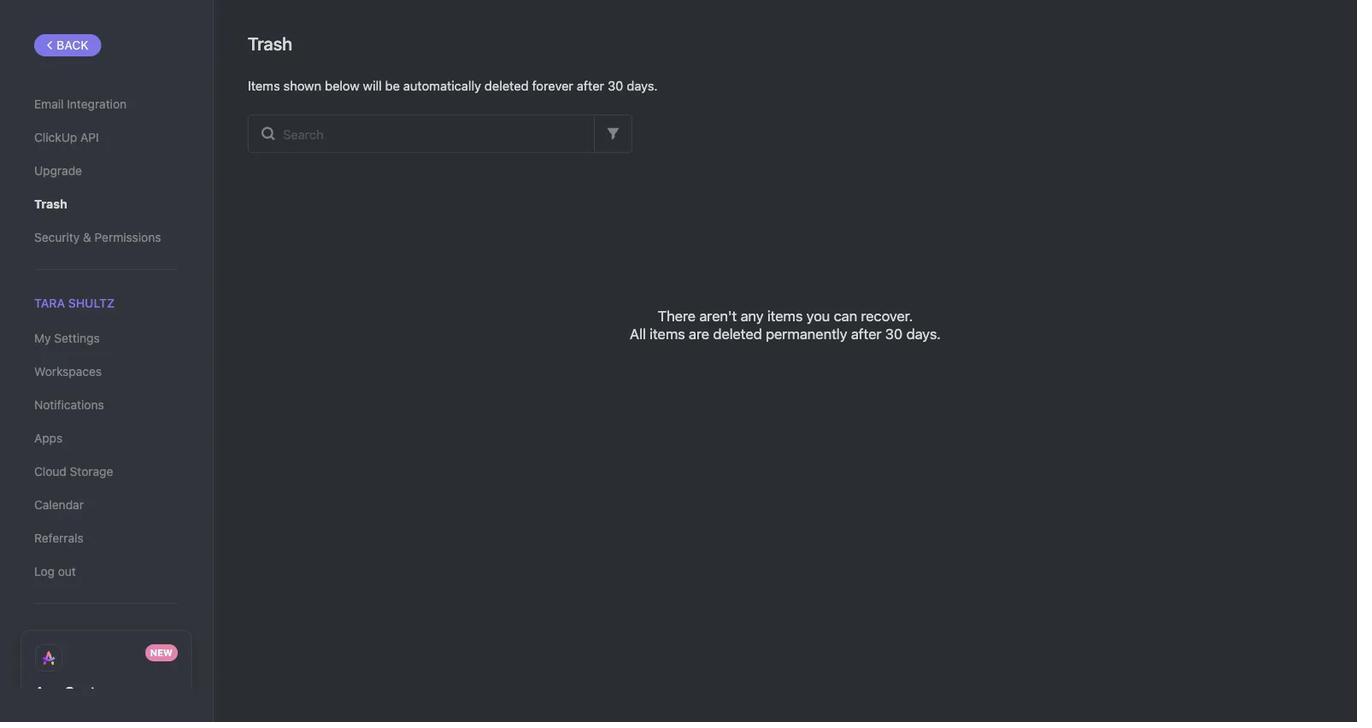 Task type: locate. For each thing, give the bounding box(es) containing it.
1 vertical spatial items
[[650, 325, 685, 342]]

items down there
[[650, 325, 685, 342]]

0 horizontal spatial 30
[[608, 78, 624, 93]]

deleted
[[485, 78, 529, 93], [713, 325, 762, 342]]

0 vertical spatial items
[[768, 307, 803, 324]]

calendar link
[[34, 491, 179, 520]]

my
[[34, 331, 51, 346]]

after
[[577, 78, 605, 93], [851, 325, 882, 342]]

clickup
[[34, 130, 77, 144]]

30 inside there aren't any items you can recover. all items are deleted permanently after 30 days.
[[886, 325, 903, 342]]

1 horizontal spatial trash
[[248, 32, 292, 54]]

0 vertical spatial days.
[[627, 78, 658, 93]]

upgrade
[[34, 164, 82, 178]]

integrations
[[34, 64, 100, 78]]

my settings link
[[34, 324, 179, 353]]

items shown below will be automatically deleted forever after 30 days.
[[248, 78, 658, 93]]

apps link
[[34, 424, 179, 453]]

aren't
[[700, 307, 737, 324]]

clickup api link
[[34, 123, 179, 152]]

settings
[[54, 331, 100, 346]]

1 vertical spatial days.
[[907, 325, 941, 342]]

any
[[741, 307, 764, 324]]

permissions
[[95, 230, 161, 245]]

trash
[[248, 32, 292, 54], [34, 197, 67, 211]]

30 right forever
[[608, 78, 624, 93]]

permanently
[[766, 325, 848, 342]]

trash up security at the left
[[34, 197, 67, 211]]

integrations link
[[34, 56, 179, 85]]

1 vertical spatial trash
[[34, 197, 67, 211]]

30 down recover.
[[886, 325, 903, 342]]

items
[[768, 307, 803, 324], [650, 325, 685, 342]]

30
[[608, 78, 624, 93], [886, 325, 903, 342]]

my settings
[[34, 331, 100, 346]]

recover.
[[861, 307, 913, 324]]

forever
[[532, 78, 574, 93]]

security & permissions
[[34, 230, 161, 245]]

1 vertical spatial after
[[851, 325, 882, 342]]

1 vertical spatial 30
[[886, 325, 903, 342]]

1 horizontal spatial days.
[[907, 325, 941, 342]]

0 horizontal spatial after
[[577, 78, 605, 93]]

after right forever
[[577, 78, 605, 93]]

items
[[248, 78, 280, 93]]

1 horizontal spatial deleted
[[713, 325, 762, 342]]

deleted left forever
[[485, 78, 529, 93]]

0 vertical spatial after
[[577, 78, 605, 93]]

days.
[[627, 78, 658, 93], [907, 325, 941, 342]]

0 horizontal spatial items
[[650, 325, 685, 342]]

shown
[[284, 78, 322, 93]]

0 vertical spatial deleted
[[485, 78, 529, 93]]

app center
[[35, 685, 109, 701]]

items up permanently
[[768, 307, 803, 324]]

email
[[34, 97, 64, 111]]

1 vertical spatial deleted
[[713, 325, 762, 342]]

api
[[80, 130, 99, 144]]

email integration
[[34, 97, 127, 111]]

cloud
[[34, 465, 67, 479]]

trash up the items
[[248, 32, 292, 54]]

tara
[[34, 296, 65, 310]]

integration
[[67, 97, 127, 111]]

0 horizontal spatial trash
[[34, 197, 67, 211]]

0 horizontal spatial days.
[[627, 78, 658, 93]]

0 vertical spatial trash
[[248, 32, 292, 54]]

1 horizontal spatial 30
[[886, 325, 903, 342]]

referrals
[[34, 532, 84, 546]]

deleted down any
[[713, 325, 762, 342]]

security & permissions link
[[34, 223, 179, 252]]

cloud storage link
[[34, 458, 179, 487]]

1 horizontal spatial items
[[768, 307, 803, 324]]

there aren't any items you can recover. all items are deleted permanently after 30 days.
[[630, 307, 941, 342]]

log out
[[34, 565, 76, 579]]

after down recover.
[[851, 325, 882, 342]]

app
[[35, 685, 61, 701]]

1 horizontal spatial after
[[851, 325, 882, 342]]

calendar
[[34, 498, 84, 512]]



Task type: describe. For each thing, give the bounding box(es) containing it.
after inside there aren't any items you can recover. all items are deleted permanently after 30 days.
[[851, 325, 882, 342]]

center
[[65, 685, 109, 701]]

deleted inside there aren't any items you can recover. all items are deleted permanently after 30 days.
[[713, 325, 762, 342]]

be
[[385, 78, 400, 93]]

workspaces
[[34, 365, 102, 379]]

0 vertical spatial 30
[[608, 78, 624, 93]]

apps
[[34, 432, 63, 446]]

can
[[834, 307, 858, 324]]

tara shultz
[[34, 296, 115, 310]]

clickup api
[[34, 130, 99, 144]]

0 horizontal spatial deleted
[[485, 78, 529, 93]]

storage
[[70, 465, 113, 479]]

will
[[363, 78, 382, 93]]

are
[[689, 325, 710, 342]]

log out link
[[34, 558, 179, 587]]

cloud storage
[[34, 465, 113, 479]]

notifications
[[34, 398, 104, 412]]

automatically
[[403, 78, 481, 93]]

you
[[807, 307, 830, 324]]

upgrade link
[[34, 156, 179, 186]]

log
[[34, 565, 55, 579]]

trash link
[[34, 190, 179, 219]]

all
[[630, 325, 646, 342]]

below
[[325, 78, 360, 93]]

days. inside there aren't any items you can recover. all items are deleted permanently after 30 days.
[[907, 325, 941, 342]]

back
[[56, 38, 89, 52]]

referrals link
[[34, 524, 179, 553]]

notifications link
[[34, 391, 179, 420]]

security
[[34, 230, 80, 245]]

email integration link
[[34, 90, 179, 119]]

Search text field
[[249, 115, 594, 152]]

back link
[[34, 34, 101, 56]]

shultz
[[68, 296, 115, 310]]

&
[[83, 230, 91, 245]]

there
[[658, 307, 696, 324]]

out
[[58, 565, 76, 579]]

new
[[150, 648, 173, 659]]

workspaces link
[[34, 358, 179, 387]]



Task type: vqa. For each thing, say whether or not it's contained in the screenshot.
NOTIFICATIONS LINK
yes



